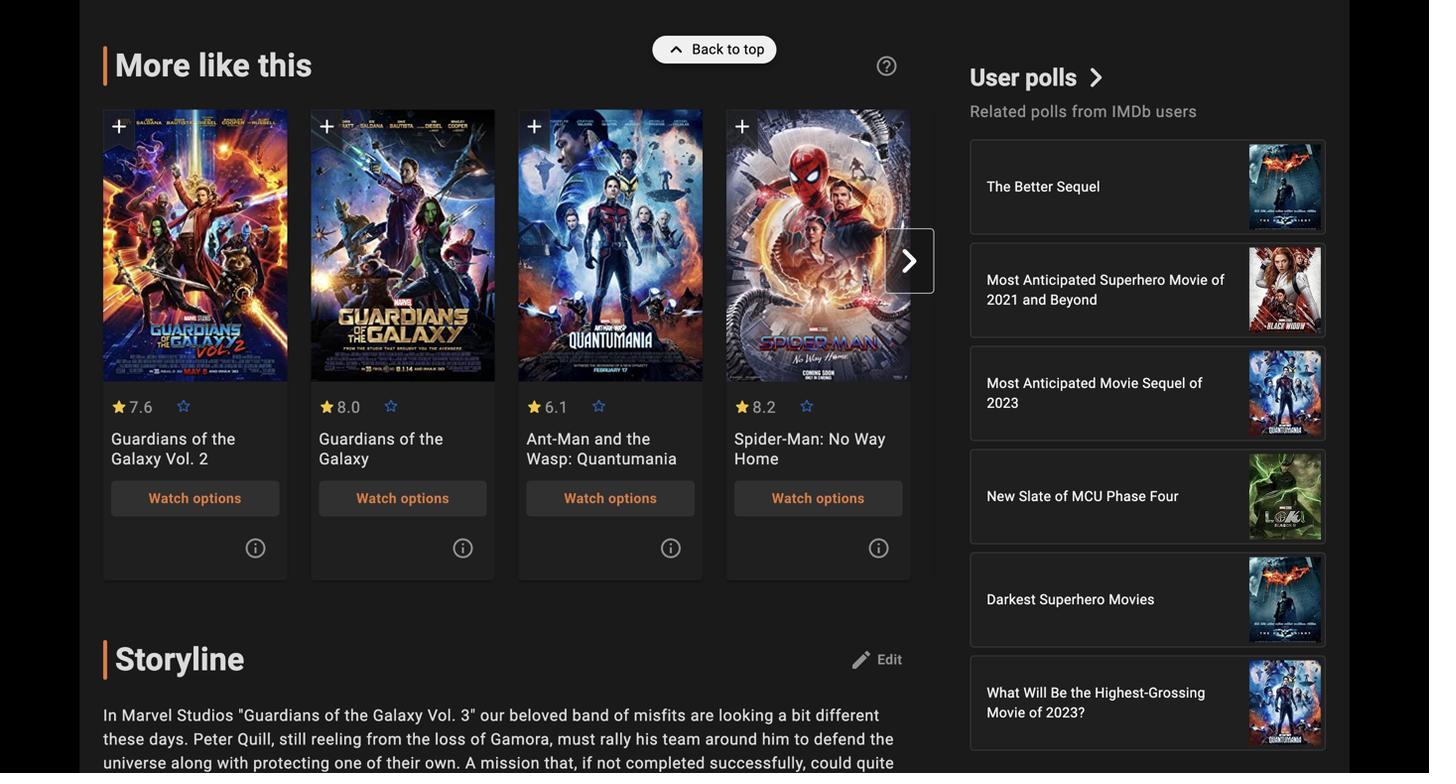 Task type: locate. For each thing, give the bounding box(es) containing it.
watch options for spider-man: no way home
[[772, 491, 865, 507]]

1 vertical spatial to
[[795, 731, 810, 749]]

options down guardians of the galaxy link
[[401, 491, 450, 507]]

four
[[1151, 489, 1179, 505]]

1 star inline image from the left
[[111, 401, 127, 413]]

our
[[481, 707, 505, 726]]

galaxy inside the in marvel studios "guardians of the galaxy vol. 3" our beloved band of misfits are looking a bit different these days. peter quill, still reeling from the loss of gamora, must rally his team around him to defend the universe along with protecting one of their own. a mission that, if not completed successfully, could qui
[[373, 707, 423, 726]]

1 horizontal spatial movie
[[1101, 376, 1139, 392]]

3 star border inline image from the left
[[799, 400, 815, 412]]

days.
[[149, 731, 189, 749]]

watch options for ant-man and the wasp: quantumania
[[564, 491, 658, 507]]

most up 2021
[[987, 272, 1020, 289]]

to left top
[[728, 41, 741, 58]]

4 watch options from the left
[[772, 491, 865, 507]]

1 anticipated from the top
[[1024, 272, 1097, 289]]

0 vertical spatial polls
[[1026, 63, 1078, 92]]

guardians
[[111, 430, 188, 449], [319, 430, 395, 449]]

anticipated down beyond
[[1024, 376, 1097, 392]]

michael douglas, michelle pfeiffer, paul rudd, kathryn newton, evangeline lilly, jonathan majors, and jamie andrew cutler in ant-man and the wasp: quantumania (2023) image for what will be the highest-grossing movie of 2023?
[[1250, 651, 1322, 757]]

star border inline image for man
[[591, 400, 607, 412]]

the
[[212, 430, 236, 449], [420, 430, 444, 449], [627, 430, 651, 449], [1072, 685, 1092, 702], [345, 707, 369, 726], [407, 731, 431, 749], [871, 731, 895, 749]]

2 most from the top
[[987, 376, 1020, 392]]

watch options
[[149, 491, 242, 507], [357, 491, 450, 507], [564, 491, 658, 507], [772, 491, 865, 507]]

3 star inline image from the left
[[735, 401, 751, 413]]

the inside ant-man and the wasp: quantumania
[[627, 430, 651, 449]]

watch down ant-man and the wasp: quantumania
[[564, 491, 605, 507]]

galaxy inside the guardians of the galaxy
[[319, 450, 369, 469]]

1 more about this image from the left
[[451, 537, 475, 561]]

the inside guardians of the galaxy vol. 2
[[212, 430, 236, 449]]

and inside most anticipated superhero movie of 2021 and beyond
[[1023, 292, 1047, 309]]

1 options from the left
[[193, 491, 242, 507]]

3 watch options from the left
[[564, 491, 658, 507]]

0 vertical spatial movie
[[1170, 272, 1209, 289]]

group
[[79, 110, 1119, 585], [103, 110, 287, 581], [103, 110, 287, 382], [311, 110, 495, 581], [311, 110, 495, 382], [519, 110, 703, 581], [519, 110, 703, 382], [727, 110, 911, 581], [727, 110, 911, 382], [935, 110, 1119, 581], [935, 110, 1119, 382]]

reeling
[[311, 731, 362, 749]]

options for spider-man: no way home
[[817, 491, 865, 507]]

user polls
[[971, 63, 1078, 92]]

to down bit on the bottom
[[795, 731, 810, 749]]

3 watch options button from the left
[[527, 481, 695, 517]]

galaxy up "their"
[[373, 707, 423, 726]]

watch
[[149, 491, 189, 507], [357, 491, 397, 507], [564, 491, 605, 507], [772, 491, 813, 507]]

vol. inside the in marvel studios "guardians of the galaxy vol. 3" our beloved band of misfits are looking a bit different these days. peter quill, still reeling from the loss of gamora, must rally his team around him to defend the universe along with protecting one of their own. a mission that, if not completed successfully, could qui
[[428, 707, 457, 726]]

2 guardians from the left
[[319, 430, 395, 449]]

star inline image left 7.6
[[111, 401, 127, 413]]

0 horizontal spatial movie
[[987, 705, 1026, 722]]

star border inline image up man:
[[799, 400, 815, 412]]

0 vertical spatial anticipated
[[1024, 272, 1097, 289]]

1 vertical spatial sequel
[[1143, 376, 1186, 392]]

1 most from the top
[[987, 272, 1020, 289]]

watch options button down 2
[[111, 481, 279, 517]]

1 horizontal spatial add image
[[523, 114, 547, 138]]

vol. left 2
[[166, 450, 195, 469]]

more about this image
[[451, 537, 475, 561], [659, 537, 683, 561], [867, 537, 891, 561]]

2023
[[987, 395, 1020, 412]]

guardians for 8.0
[[319, 430, 395, 449]]

superhero left "movies"
[[1040, 592, 1106, 608]]

galaxy down 7.6
[[111, 450, 162, 469]]

watch down guardians of the galaxy vol. 2 on the left bottom of the page
[[149, 491, 189, 507]]

galaxy inside guardians of the galaxy vol. 2
[[111, 450, 162, 469]]

2021
[[987, 292, 1020, 309]]

and inside ant-man and the wasp: quantumania
[[595, 430, 623, 449]]

1 horizontal spatial sequel
[[1143, 376, 1186, 392]]

polls
[[1026, 63, 1078, 92], [1032, 102, 1068, 121]]

more about this image for spider-man: no way home
[[867, 537, 891, 561]]

watch down the guardians of the galaxy
[[357, 491, 397, 507]]

anticipated inside most anticipated movie sequel of 2023
[[1024, 376, 1097, 392]]

1 vertical spatial polls
[[1032, 102, 1068, 121]]

0 horizontal spatial and
[[595, 430, 623, 449]]

this
[[258, 47, 313, 84]]

4 watch from the left
[[772, 491, 813, 507]]

1 vertical spatial michael douglas, michelle pfeiffer, paul rudd, kathryn newton, evangeline lilly, jonathan majors, and jamie andrew cutler in ant-man and the wasp: quantumania (2023) image
[[1250, 651, 1322, 757]]

watch options button down guardians of the galaxy link
[[319, 481, 487, 517]]

most anticipated superhero movie of 2021 and beyond link
[[972, 238, 1326, 344]]

successfully,
[[710, 754, 807, 773]]

1 watch options from the left
[[149, 491, 242, 507]]

new slate of mcu phase four
[[987, 489, 1179, 505]]

1 horizontal spatial from
[[1072, 102, 1108, 121]]

michael douglas, michelle pfeiffer, paul rudd, kathryn newton, evangeline lilly, jonathan majors, and jamie andrew cutler in ant-man and the wasp: quantumania (2023) image
[[1250, 341, 1322, 447], [1250, 651, 1322, 757]]

sequel right better
[[1057, 179, 1101, 195]]

2 horizontal spatial star border inline image
[[799, 400, 815, 412]]

band
[[573, 707, 610, 726]]

3 more about this image from the left
[[867, 537, 891, 561]]

user polls link
[[971, 63, 1106, 92]]

1 add image from the left
[[107, 114, 131, 138]]

star border inline image
[[384, 400, 399, 412], [591, 400, 607, 412], [799, 400, 815, 412]]

0 vertical spatial from
[[1072, 102, 1108, 121]]

the inside the what will be the highest-grossing movie of 2023?
[[1072, 685, 1092, 702]]

2 star border inline image from the left
[[591, 400, 607, 412]]

0 vertical spatial morgan freeman, gary oldman, christian bale, michael caine, aaron eckhart, heath ledger, maggie gyllenhaal, cillian murphy, and chin han in the dark knight (2008) image
[[1250, 135, 1322, 240]]

1 watch options button from the left
[[111, 481, 279, 517]]

quantumania
[[577, 450, 678, 469]]

1 horizontal spatial guardians
[[319, 430, 395, 449]]

1 vertical spatial anticipated
[[1024, 376, 1097, 392]]

sequel
[[1057, 179, 1101, 195], [1143, 376, 1186, 392]]

1 michael douglas, michelle pfeiffer, paul rudd, kathryn newton, evangeline lilly, jonathan majors, and jamie andrew cutler in ant-man and the wasp: quantumania (2023) image from the top
[[1250, 341, 1322, 447]]

2 watch options from the left
[[357, 491, 450, 507]]

spider-
[[735, 430, 788, 449]]

guardians inside guardians of the galaxy vol. 2
[[111, 430, 188, 449]]

2 horizontal spatial more about this image
[[867, 537, 891, 561]]

to inside "button"
[[728, 41, 741, 58]]

anticipated for movie
[[1024, 376, 1097, 392]]

completed
[[626, 754, 706, 773]]

most up 2023
[[987, 376, 1020, 392]]

must
[[558, 731, 596, 749]]

and right 2021
[[1023, 292, 1047, 309]]

star inline image for 7.6
[[111, 401, 127, 413]]

movie inside the what will be the highest-grossing movie of 2023?
[[987, 705, 1026, 722]]

watch options down spider-man: no way home link
[[772, 491, 865, 507]]

0 vertical spatial sequel
[[1057, 179, 1101, 195]]

options down 2
[[193, 491, 242, 507]]

watch for spider-man: no way home
[[772, 491, 813, 507]]

group containing 8.2
[[727, 110, 911, 581]]

0 horizontal spatial vol.
[[166, 450, 195, 469]]

1 horizontal spatial to
[[795, 731, 810, 749]]

0 horizontal spatial star inline image
[[111, 401, 127, 413]]

1 vertical spatial and
[[595, 430, 623, 449]]

chevron right inline image
[[1087, 68, 1106, 87], [898, 249, 922, 273]]

the
[[987, 179, 1011, 195]]

star border inline image
[[176, 400, 192, 412]]

movie left rachel weisz, scarlett johansson, ray winstone, david harbour, o-t fagbenle, olga kurylenko, and florence pugh in black widow (2021) "image"
[[1170, 272, 1209, 289]]

chevron right inline image inside user polls link
[[1087, 68, 1106, 87]]

and
[[1023, 292, 1047, 309], [595, 430, 623, 449]]

0 horizontal spatial add image
[[107, 114, 131, 138]]

1 morgan freeman, gary oldman, christian bale, michael caine, aaron eckhart, heath ledger, maggie gyllenhaal, cillian murphy, and chin han in the dark knight (2008) image from the top
[[1250, 135, 1322, 240]]

2 watch options button from the left
[[319, 481, 487, 517]]

watch options button for spider-man: no way home
[[735, 481, 903, 517]]

0 vertical spatial superhero
[[1101, 272, 1166, 289]]

0 horizontal spatial to
[[728, 41, 741, 58]]

1 horizontal spatial galaxy
[[319, 450, 369, 469]]

1 horizontal spatial more about this image
[[659, 537, 683, 561]]

star inline image
[[111, 401, 127, 413], [319, 401, 335, 413], [735, 401, 751, 413]]

and up quantumania
[[595, 430, 623, 449]]

add image
[[107, 114, 131, 138], [523, 114, 547, 138], [731, 114, 755, 138]]

1 horizontal spatial star inline image
[[319, 401, 335, 413]]

of
[[1212, 272, 1226, 289], [1190, 376, 1203, 392], [192, 430, 208, 449], [400, 430, 415, 449], [1056, 489, 1069, 505], [1030, 705, 1043, 722], [325, 707, 340, 726], [614, 707, 630, 726], [471, 731, 486, 749], [367, 754, 382, 773]]

star inline image left "8.2"
[[735, 401, 751, 413]]

0 horizontal spatial chevron right inline image
[[898, 249, 922, 273]]

1 horizontal spatial and
[[1023, 292, 1047, 309]]

movie down the "what"
[[987, 705, 1026, 722]]

galaxy down 8.0
[[319, 450, 369, 469]]

1 vertical spatial superhero
[[1040, 592, 1106, 608]]

guardians down 8.0
[[319, 430, 395, 449]]

options for guardians of the galaxy
[[401, 491, 450, 507]]

2
[[199, 450, 209, 469]]

0 horizontal spatial more about this image
[[451, 537, 475, 561]]

0 vertical spatial vol.
[[166, 450, 195, 469]]

will
[[1024, 685, 1048, 702]]

morgan freeman, gary oldman, christian bale, michael caine, aaron eckhart, heath ledger, maggie gyllenhaal, cillian murphy, and chin han in the dark knight (2008) image
[[1250, 135, 1322, 240], [1250, 548, 1322, 653]]

anticipated inside most anticipated superhero movie of 2021 and beyond
[[1024, 272, 1097, 289]]

slate
[[1020, 489, 1052, 505]]

0 horizontal spatial from
[[367, 731, 402, 749]]

1 vertical spatial most
[[987, 376, 1020, 392]]

guardians of the galaxy
[[319, 430, 444, 469]]

imdb
[[1113, 102, 1152, 121]]

polls up 'related polls from imdb users'
[[1026, 63, 1078, 92]]

sequel down most anticipated superhero movie of 2021 and beyond "link"
[[1143, 376, 1186, 392]]

options down spider-man: no way home link
[[817, 491, 865, 507]]

most for most anticipated movie sequel of 2023
[[987, 376, 1020, 392]]

guardians down 7.6
[[111, 430, 188, 449]]

superhero
[[1101, 272, 1166, 289], [1040, 592, 1106, 608]]

2 watch from the left
[[357, 491, 397, 507]]

superhero down the better sequel link
[[1101, 272, 1166, 289]]

1 vertical spatial from
[[367, 731, 402, 749]]

0 horizontal spatial sequel
[[1057, 179, 1101, 195]]

to
[[728, 41, 741, 58], [795, 731, 810, 749]]

2 more about this image from the left
[[659, 537, 683, 561]]

polls for user
[[1026, 63, 1078, 92]]

1 watch from the left
[[149, 491, 189, 507]]

movie down most anticipated superhero movie of 2021 and beyond
[[1101, 376, 1139, 392]]

guardians inside the guardians of the galaxy
[[319, 430, 395, 449]]

0 horizontal spatial guardians
[[111, 430, 188, 449]]

different
[[816, 707, 880, 726]]

options for guardians of the galaxy vol. 2
[[193, 491, 242, 507]]

options for ant-man and the wasp: quantumania
[[609, 491, 658, 507]]

0 horizontal spatial galaxy
[[111, 450, 162, 469]]

1 vertical spatial morgan freeman, gary oldman, christian bale, michael caine, aaron eckhart, heath ledger, maggie gyllenhaal, cillian murphy, and chin han in the dark knight (2008) image
[[1250, 548, 1322, 653]]

star border inline image for man:
[[799, 400, 815, 412]]

2 star inline image from the left
[[319, 401, 335, 413]]

man:
[[788, 430, 825, 449]]

avengers: endgame image
[[935, 110, 1119, 382]]

star inline image for 8.2
[[735, 401, 751, 413]]

from left imdb
[[1072, 102, 1108, 121]]

1 horizontal spatial star border inline image
[[591, 400, 607, 412]]

1 guardians from the left
[[111, 430, 188, 449]]

be
[[1051, 685, 1068, 702]]

2 add image from the left
[[523, 114, 547, 138]]

0 vertical spatial most
[[987, 272, 1020, 289]]

1 star border inline image from the left
[[384, 400, 399, 412]]

group containing 6.1
[[519, 110, 703, 581]]

guardians of the galaxy image
[[311, 110, 495, 382]]

star inline image left 8.0
[[319, 401, 335, 413]]

superhero inside most anticipated superhero movie of 2021 and beyond
[[1101, 272, 1166, 289]]

2 horizontal spatial star inline image
[[735, 401, 751, 413]]

the better sequel
[[987, 179, 1101, 195]]

peter
[[193, 731, 233, 749]]

edit
[[878, 652, 903, 668]]

a
[[466, 754, 476, 773]]

rachel weisz, scarlett johansson, ray winstone, david harbour, o-t fagbenle, olga kurylenko, and florence pugh in black widow (2021) image
[[1250, 238, 1322, 344]]

3 options from the left
[[609, 491, 658, 507]]

most anticipated movie sequel of 2023 link
[[972, 341, 1326, 447]]

still
[[279, 731, 307, 749]]

options
[[193, 491, 242, 507], [401, 491, 450, 507], [609, 491, 658, 507], [817, 491, 865, 507]]

more about this image for ant-man and the wasp: quantumania
[[659, 537, 683, 561]]

guardians of the galaxy link
[[311, 430, 495, 469]]

vol.
[[166, 450, 195, 469], [428, 707, 457, 726]]

polls down user polls link
[[1032, 102, 1068, 121]]

more information image
[[875, 54, 899, 78]]

along
[[171, 754, 213, 773]]

1 vertical spatial vol.
[[428, 707, 457, 726]]

0 vertical spatial to
[[728, 41, 741, 58]]

1 horizontal spatial vol.
[[428, 707, 457, 726]]

1 horizontal spatial chevron right inline image
[[1087, 68, 1106, 87]]

star border inline image right 8.0
[[384, 400, 399, 412]]

3 watch from the left
[[564, 491, 605, 507]]

misfits
[[634, 707, 687, 726]]

looking
[[719, 707, 774, 726]]

watch options down guardians of the galaxy link
[[357, 491, 450, 507]]

from up "their"
[[367, 731, 402, 749]]

2 vertical spatial movie
[[987, 705, 1026, 722]]

0 vertical spatial chevron right inline image
[[1087, 68, 1106, 87]]

the inside the guardians of the galaxy
[[420, 430, 444, 449]]

2 horizontal spatial galaxy
[[373, 707, 423, 726]]

watch down spider-man: no way home
[[772, 491, 813, 507]]

darkest
[[987, 592, 1036, 608]]

watch options button
[[111, 481, 279, 517], [319, 481, 487, 517], [527, 481, 695, 517], [735, 481, 903, 517]]

star border inline image right 6.1
[[591, 400, 607, 412]]

most anticipated superhero movie of 2021 and beyond
[[987, 272, 1226, 309]]

0 vertical spatial michael douglas, michelle pfeiffer, paul rudd, kathryn newton, evangeline lilly, jonathan majors, and jamie andrew cutler in ant-man and the wasp: quantumania (2023) image
[[1250, 341, 1322, 447]]

3 add image from the left
[[731, 114, 755, 138]]

most inside most anticipated movie sequel of 2023
[[987, 376, 1020, 392]]

1 vertical spatial movie
[[1101, 376, 1139, 392]]

watch options button for guardians of the galaxy
[[319, 481, 487, 517]]

watch options button down spider-man: no way home link
[[735, 481, 903, 517]]

watch options for guardians of the galaxy
[[357, 491, 450, 507]]

him
[[762, 731, 790, 749]]

2 michael douglas, michelle pfeiffer, paul rudd, kathryn newton, evangeline lilly, jonathan majors, and jamie andrew cutler in ant-man and the wasp: quantumania (2023) image from the top
[[1250, 651, 1322, 757]]

vol. up loss
[[428, 707, 457, 726]]

0 horizontal spatial star border inline image
[[384, 400, 399, 412]]

options down quantumania
[[609, 491, 658, 507]]

one
[[335, 754, 362, 773]]

2 horizontal spatial add image
[[731, 114, 755, 138]]

watch options down 2
[[149, 491, 242, 507]]

0 vertical spatial and
[[1023, 292, 1047, 309]]

watch options button down quantumania
[[527, 481, 695, 517]]

"guardians
[[238, 707, 320, 726]]

defend
[[814, 731, 866, 749]]

way
[[855, 430, 886, 449]]

michael douglas, michelle pfeiffer, paul rudd, kathryn newton, evangeline lilly, jonathan majors, and jamie andrew cutler in ant-man and the wasp: quantumania (2023) image for most anticipated movie sequel of 2023
[[1250, 341, 1322, 447]]

better
[[1015, 179, 1054, 195]]

2 options from the left
[[401, 491, 450, 507]]

watch options down quantumania
[[564, 491, 658, 507]]

spider-man: no way home link
[[727, 430, 911, 469]]

that,
[[545, 754, 578, 773]]

2 horizontal spatial movie
[[1170, 272, 1209, 289]]

most inside most anticipated superhero movie of 2021 and beyond
[[987, 272, 1020, 289]]

4 watch options button from the left
[[735, 481, 903, 517]]

wasp:
[[527, 450, 573, 469]]

2 anticipated from the top
[[1024, 376, 1097, 392]]

2 morgan freeman, gary oldman, christian bale, michael caine, aaron eckhart, heath ledger, maggie gyllenhaal, cillian murphy, and chin han in the dark knight (2008) image from the top
[[1250, 548, 1322, 653]]

phase
[[1107, 489, 1147, 505]]

4 options from the left
[[817, 491, 865, 507]]

most for most anticipated superhero movie of 2021 and beyond
[[987, 272, 1020, 289]]

anticipated up beyond
[[1024, 272, 1097, 289]]

home
[[735, 450, 780, 469]]

spider-man: no way home image
[[727, 110, 911, 382]]



Task type: describe. For each thing, give the bounding box(es) containing it.
like
[[199, 47, 250, 84]]

what will be the highest-grossing movie of 2023? link
[[972, 651, 1326, 757]]

ant-man and the wasp: quantumania
[[527, 430, 678, 469]]

sequel inside most anticipated movie sequel of 2023
[[1143, 376, 1186, 392]]

3"
[[461, 707, 476, 726]]

own.
[[425, 754, 461, 773]]

star inline image for 8.0
[[319, 401, 335, 413]]

movie inside most anticipated movie sequel of 2023
[[1101, 376, 1139, 392]]

quill,
[[238, 731, 275, 749]]

more about this image
[[244, 537, 267, 561]]

2023?
[[1047, 705, 1086, 722]]

7.6
[[129, 398, 153, 417]]

add image for quantumania
[[523, 114, 547, 138]]

anticipated for superhero
[[1024, 272, 1097, 289]]

movies
[[1109, 592, 1156, 608]]

watch options button for guardians of the galaxy vol. 2
[[111, 481, 279, 517]]

not
[[597, 754, 622, 773]]

of inside most anticipated movie sequel of 2023
[[1190, 376, 1203, 392]]

from inside the in marvel studios "guardians of the galaxy vol. 3" our beloved band of misfits are looking a bit different these days. peter quill, still reeling from the loss of gamora, must rally his team around him to defend the universe along with protecting one of their own. a mission that, if not completed successfully, could qui
[[367, 731, 402, 749]]

edit button
[[842, 645, 911, 676]]

users
[[1157, 102, 1198, 121]]

gamora,
[[491, 731, 554, 749]]

top
[[744, 41, 765, 58]]

1 vertical spatial chevron right inline image
[[898, 249, 922, 273]]

guardians of the galaxy vol. 2
[[111, 430, 236, 469]]

back to top
[[693, 41, 765, 58]]

of inside the what will be the highest-grossing movie of 2023?
[[1030, 705, 1043, 722]]

user
[[971, 63, 1020, 92]]

more like this
[[115, 47, 313, 84]]

beyond
[[1051, 292, 1098, 309]]

related
[[971, 102, 1027, 121]]

are
[[691, 707, 715, 726]]

add image for 2
[[107, 114, 131, 138]]

marvel
[[122, 707, 173, 726]]

darkest superhero movies link
[[972, 548, 1326, 653]]

related polls from imdb users
[[971, 102, 1198, 121]]

loss
[[435, 731, 466, 749]]

if
[[582, 754, 593, 773]]

around
[[706, 731, 758, 749]]

with
[[217, 754, 249, 773]]

star border inline image for of
[[384, 400, 399, 412]]

watch for guardians of the galaxy
[[357, 491, 397, 507]]

add image
[[315, 114, 339, 138]]

tom hiddleston in glorious purpose (2023) image
[[1250, 444, 1322, 550]]

of inside most anticipated superhero movie of 2021 and beyond
[[1212, 272, 1226, 289]]

8.0
[[337, 398, 361, 417]]

star inline image
[[527, 401, 543, 413]]

his
[[636, 731, 659, 749]]

could
[[811, 754, 853, 773]]

more about this image for guardians of the galaxy
[[451, 537, 475, 561]]

galaxy for guardians of the galaxy
[[319, 450, 369, 469]]

8.2
[[753, 398, 777, 417]]

of inside guardians of the galaxy vol. 2
[[192, 430, 208, 449]]

guardians for 7.6
[[111, 430, 188, 449]]

highest-
[[1096, 685, 1149, 702]]

new
[[987, 489, 1016, 505]]

mission
[[481, 754, 540, 773]]

grossing
[[1149, 685, 1206, 702]]

darkest superhero movies
[[987, 592, 1156, 608]]

team
[[663, 731, 701, 749]]

mcu
[[1073, 489, 1103, 505]]

ant-
[[527, 430, 558, 449]]

what will be the highest-grossing movie of 2023?
[[987, 685, 1206, 722]]

of inside the guardians of the galaxy
[[400, 430, 415, 449]]

watch options for guardians of the galaxy vol. 2
[[149, 491, 242, 507]]

what
[[987, 685, 1020, 702]]

watch for ant-man and the wasp: quantumania
[[564, 491, 605, 507]]

watch options button for ant-man and the wasp: quantumania
[[527, 481, 695, 517]]

group containing 8.0
[[311, 110, 495, 581]]

expand less image
[[665, 36, 693, 64]]

back
[[693, 41, 724, 58]]

protecting
[[253, 754, 330, 773]]

watch for guardians of the galaxy vol. 2
[[149, 491, 189, 507]]

morgan freeman, gary oldman, christian bale, michael caine, aaron eckhart, heath ledger, maggie gyllenhaal, cillian murphy, and chin han in the dark knight (2008) image for sequel
[[1250, 135, 1322, 240]]

morgan freeman, gary oldman, christian bale, michael caine, aaron eckhart, heath ledger, maggie gyllenhaal, cillian murphy, and chin han in the dark knight (2008) image for movies
[[1250, 548, 1322, 653]]

vol. inside guardians of the galaxy vol. 2
[[166, 450, 195, 469]]

their
[[387, 754, 421, 773]]

ant-man and the wasp: quantumania image
[[519, 110, 703, 382]]

of inside the new slate of mcu phase four 'link'
[[1056, 489, 1069, 505]]

guardians of the galaxy vol. 2 image
[[103, 110, 287, 382]]

galaxy for guardians of the galaxy vol. 2
[[111, 450, 162, 469]]

these
[[103, 731, 145, 749]]

new slate of mcu phase four link
[[972, 444, 1326, 550]]

ant-man and the wasp: quantumania link
[[519, 430, 703, 469]]

beloved
[[510, 707, 568, 726]]

guardians of the galaxy vol. 2 link
[[103, 430, 287, 469]]

storyline
[[115, 642, 245, 679]]

edit image
[[850, 649, 874, 673]]

movie inside most anticipated superhero movie of 2021 and beyond
[[1170, 272, 1209, 289]]

a
[[779, 707, 788, 726]]

back to top button
[[653, 36, 777, 64]]

rally
[[600, 731, 632, 749]]

6.1
[[545, 398, 569, 417]]

spider-man: no way home
[[735, 430, 886, 469]]

polls for related
[[1032, 102, 1068, 121]]

in marvel studios "guardians of the galaxy vol. 3" our beloved band of misfits are looking a bit different these days. peter quill, still reeling from the loss of gamora, must rally his team around him to defend the universe along with protecting one of their own. a mission that, if not completed successfully, could qui
[[103, 707, 895, 774]]

to inside the in marvel studios "guardians of the galaxy vol. 3" our beloved band of misfits are looking a bit different these days. peter quill, still reeling from the loss of gamora, must rally his team around him to defend the universe along with protecting one of their own. a mission that, if not completed successfully, could qui
[[795, 731, 810, 749]]

man
[[558, 430, 590, 449]]

no
[[829, 430, 851, 449]]

in
[[103, 707, 117, 726]]

universe
[[103, 754, 167, 773]]

most anticipated movie sequel of 2023
[[987, 376, 1203, 412]]

the better sequel link
[[972, 135, 1326, 240]]

studios
[[177, 707, 234, 726]]



Task type: vqa. For each thing, say whether or not it's contained in the screenshot.


